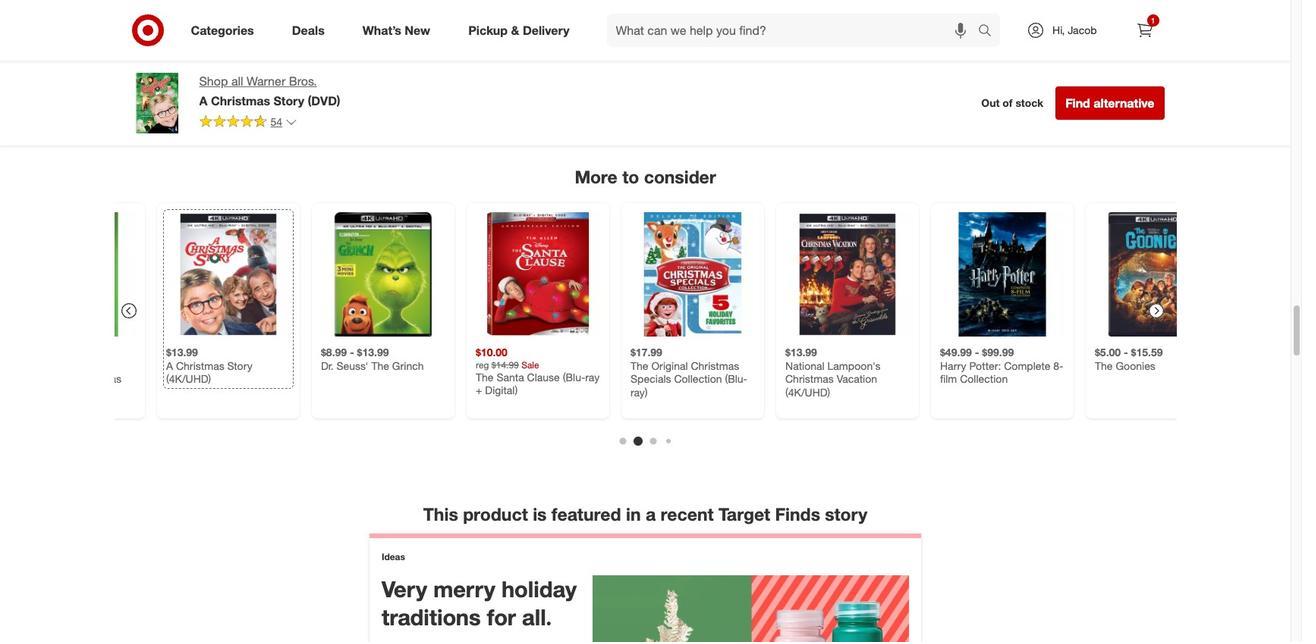 Task type: describe. For each thing, give the bounding box(es) containing it.
sweater
[[1027, 11, 1066, 24]]

stole
[[46, 372, 70, 385]]

shop all warner bros. a christmas story (dvd)
[[199, 74, 340, 108]]

this product is featured in a recent target finds story
[[423, 504, 868, 525]]

ideas
[[382, 552, 405, 563]]

+
[[476, 384, 482, 397]]

dr. seuss' how the grinch stole christmas (target/holiday snowglobe/linelook/green) (dvd) link
[[11, 212, 144, 425]]

4 add to cart button from the left
[[816, 36, 878, 60]]

find alternative button
[[1056, 87, 1165, 120]]

more to consider
[[575, 166, 716, 187]]

54 link
[[199, 115, 298, 132]]

sale
[[521, 359, 539, 370]]

$8.99 - $13.99 dr. seuss' the grinch
[[321, 346, 424, 372]]

pickup & delivery
[[468, 22, 570, 38]]

snowglobe/linelook/green)
[[11, 399, 144, 412]]

$10.00
[[476, 346, 507, 359]]

warner
[[247, 74, 286, 89]]

(4k/uhd) inside $13.99 national lampoon's christmas vacation (4k/uhd)
[[785, 386, 830, 399]]

the inside $10.00 reg $14.99 sale the santa clause (blu-ray + digital)
[[476, 370, 493, 383]]

54
[[271, 115, 282, 128]]

to inside women's colorblock striped rib sweater - cupshe add to cart
[[997, 42, 1006, 53]]

deals
[[292, 22, 325, 38]]

add to cart for fifth add to cart button from the right
[[203, 42, 252, 53]]

$5.00 - $15.59 the goonies
[[1095, 346, 1163, 372]]

$15.59
[[1131, 346, 1163, 359]]

cart inside women's colorblock striped rib sweater - cupshe add to cart
[[1008, 42, 1026, 53]]

a
[[646, 504, 656, 525]]

what's
[[363, 22, 401, 38]]

$17.99
[[630, 346, 662, 359]]

find
[[1066, 96, 1091, 111]]

$99.99
[[982, 346, 1014, 359]]

&
[[511, 22, 520, 38]]

original
[[651, 359, 688, 372]]

new
[[405, 22, 431, 38]]

christmas inside $13.99 national lampoon's christmas vacation (4k/uhd)
[[785, 372, 834, 385]]

film
[[940, 372, 957, 385]]

- for $49.99 - $99.99 harry potter: complete 8- film collection
[[975, 346, 979, 359]]

complete
[[1004, 359, 1051, 372]]

jacob
[[1068, 24, 1097, 36]]

(blu- inside $10.00 reg $14.99 sale the santa clause (blu-ray + digital)
[[563, 370, 585, 383]]

very
[[382, 577, 427, 604]]

to for second add to cart button from right
[[842, 42, 851, 53]]

the goonies image
[[1095, 212, 1219, 337]]

story
[[825, 504, 868, 525]]

christmas inside $13.99 a christmas story (4k/uhd)
[[176, 359, 224, 372]]

for
[[487, 604, 516, 631]]

rib
[[1008, 11, 1024, 24]]

grinch inside $8.99 - $13.99 dr. seuss' the grinch
[[392, 359, 424, 372]]

hi,
[[1053, 24, 1065, 36]]

hi, jacob
[[1053, 24, 1097, 36]]

christmas inside $17.99 the original christmas specials collection (blu- ray)
[[691, 359, 739, 372]]

shop
[[199, 74, 228, 89]]

the original christmas specials collection (blu-ray) image
[[630, 212, 755, 337]]

of
[[1003, 97, 1013, 109]]

categories
[[191, 22, 254, 38]]

national
[[785, 359, 824, 372]]

out of stock
[[982, 97, 1044, 109]]

1
[[1151, 16, 1156, 25]]

add to cart for 4th add to cart button from the right
[[513, 42, 562, 53]]

1 link
[[1128, 14, 1162, 47]]

$10.00 reg $14.99 sale the santa clause (blu-ray + digital)
[[476, 346, 599, 397]]

pickup & delivery link
[[456, 14, 589, 47]]

harry potter: complete 8-film collection image
[[940, 212, 1065, 337]]

$13.99 for a
[[166, 346, 198, 359]]

a christmas story (4k/uhd) image
[[166, 212, 290, 337]]

2 add to cart button from the left
[[506, 36, 568, 60]]

(blu- inside $17.99 the original christmas specials collection (blu- ray)
[[725, 372, 747, 385]]

categories link
[[178, 14, 273, 47]]

(4k/uhd) inside $13.99 a christmas story (4k/uhd)
[[166, 372, 211, 385]]

what's new
[[363, 22, 431, 38]]

dr. seuss' the grinch image
[[321, 212, 445, 337]]

dr. inside dr. seuss' how the grinch stole christmas (target/holiday snowglobe/linelook/green) (dvd)
[[11, 359, 24, 372]]

what's new link
[[350, 14, 449, 47]]

lampoon's
[[827, 359, 881, 372]]

collection inside $49.99 - $99.99 harry potter: complete 8- film collection
[[960, 372, 1008, 385]]

very merry holiday traditions for all. image
[[593, 577, 909, 643]]

1 add to cart button from the left
[[196, 36, 259, 60]]

$49.99
[[940, 346, 972, 359]]

women's
[[970, 0, 1014, 11]]

how
[[61, 359, 83, 372]]

(target/holiday
[[11, 386, 82, 399]]

traditions
[[382, 604, 481, 631]]

add to cart for 3rd add to cart button from the right
[[668, 42, 716, 53]]

What can we help you find? suggestions appear below search field
[[607, 14, 982, 47]]

$5.00
[[1095, 346, 1121, 359]]



Task type: locate. For each thing, give the bounding box(es) containing it.
is
[[533, 504, 547, 525]]

2 $13.99 from the left
[[357, 346, 389, 359]]

the santa clause (blu-ray + digital) image
[[476, 212, 600, 337]]

5 add to cart button from the left
[[970, 36, 1033, 60]]

search
[[972, 24, 1008, 39]]

2 collection from the left
[[960, 372, 1008, 385]]

add for 3rd add to cart button from the right
[[668, 42, 685, 53]]

- up goonies
[[1124, 346, 1128, 359]]

1 horizontal spatial (dvd)
[[308, 93, 340, 108]]

3 cart from the left
[[699, 42, 716, 53]]

$8.99
[[321, 346, 347, 359]]

2 add from the left
[[513, 42, 530, 53]]

1 horizontal spatial a
[[199, 93, 208, 108]]

- inside women's colorblock striped rib sweater - cupshe add to cart
[[1069, 11, 1073, 24]]

1 add from the left
[[203, 42, 220, 53]]

4 cart from the left
[[854, 42, 871, 53]]

collection
[[674, 372, 722, 385], [960, 372, 1008, 385]]

potter:
[[969, 359, 1001, 372]]

1 vertical spatial a
[[166, 359, 173, 372]]

2 add to cart from the left
[[513, 42, 562, 53]]

specials
[[630, 372, 671, 385]]

holiday
[[502, 577, 577, 604]]

add to cart
[[203, 42, 252, 53], [513, 42, 562, 53], [668, 42, 716, 53], [822, 42, 871, 53]]

add
[[203, 42, 220, 53], [513, 42, 530, 53], [668, 42, 685, 53], [822, 42, 840, 53], [977, 42, 995, 53]]

this
[[423, 504, 458, 525]]

$17.99 the original christmas specials collection (blu- ray)
[[630, 346, 747, 399]]

$13.99 inside $13.99 a christmas story (4k/uhd)
[[166, 346, 198, 359]]

1 collection from the left
[[674, 372, 722, 385]]

$13.99
[[166, 346, 198, 359], [357, 346, 389, 359], [785, 346, 817, 359]]

christmas inside dr. seuss' how the grinch stole christmas (target/holiday snowglobe/linelook/green) (dvd)
[[73, 372, 121, 385]]

5 cart from the left
[[1008, 42, 1026, 53]]

0 vertical spatial story
[[274, 93, 304, 108]]

a inside $13.99 a christmas story (4k/uhd)
[[166, 359, 173, 372]]

2 horizontal spatial $13.99
[[785, 346, 817, 359]]

0 horizontal spatial (blu-
[[563, 370, 585, 383]]

0 horizontal spatial story
[[227, 359, 252, 372]]

1 horizontal spatial dr.
[[321, 359, 333, 372]]

christmas inside shop all warner bros. a christmas story (dvd)
[[211, 93, 270, 108]]

3 add from the left
[[668, 42, 685, 53]]

finds
[[775, 504, 821, 525]]

collection down potter:
[[960, 372, 1008, 385]]

(dvd) inside dr. seuss' how the grinch stole christmas (target/holiday snowglobe/linelook/green) (dvd)
[[11, 412, 38, 425]]

0 horizontal spatial (4k/uhd)
[[166, 372, 211, 385]]

- inside $5.00 - $15.59 the goonies
[[1124, 346, 1128, 359]]

dr. inside $8.99 - $13.99 dr. seuss' the grinch
[[321, 359, 333, 372]]

ray
[[585, 370, 599, 383]]

$13.99 inside $13.99 national lampoon's christmas vacation (4k/uhd)
[[785, 346, 817, 359]]

cart for fifth add to cart button from the right
[[234, 42, 252, 53]]

dr.
[[11, 359, 24, 372], [321, 359, 333, 372]]

0 vertical spatial (4k/uhd)
[[166, 372, 211, 385]]

1 $13.99 from the left
[[166, 346, 198, 359]]

bros.
[[289, 74, 317, 89]]

women's colorblock striped rib sweater - cupshe link
[[970, 0, 1095, 37]]

(dvd) down bros.
[[308, 93, 340, 108]]

all
[[231, 74, 243, 89]]

1 seuss' from the left
[[27, 359, 58, 372]]

4 add to cart from the left
[[822, 42, 871, 53]]

0 horizontal spatial $13.99
[[166, 346, 198, 359]]

- up potter:
[[975, 346, 979, 359]]

story
[[274, 93, 304, 108], [227, 359, 252, 372]]

dr. seuss' how the grinch stole christmas (target/holiday snowglobe/linelook/green) (dvd) image
[[11, 212, 135, 337]]

1 horizontal spatial story
[[274, 93, 304, 108]]

4 add from the left
[[822, 42, 840, 53]]

cupshe
[[970, 25, 1007, 37]]

dr. seuss' how the grinch stole christmas (target/holiday snowglobe/linelook/green) (dvd)
[[11, 359, 144, 425]]

add for fifth add to cart button from the right
[[203, 42, 220, 53]]

dr. up (target/holiday
[[11, 359, 24, 372]]

$13.99 for national
[[785, 346, 817, 359]]

alternative
[[1094, 96, 1155, 111]]

featured
[[552, 504, 621, 525]]

(dvd) inside shop all warner bros. a christmas story (dvd)
[[308, 93, 340, 108]]

(4k/uhd)
[[166, 372, 211, 385], [785, 386, 830, 399]]

(dvd)
[[308, 93, 340, 108], [11, 412, 38, 425]]

1 horizontal spatial $13.99
[[357, 346, 389, 359]]

add inside women's colorblock striped rib sweater - cupshe add to cart
[[977, 42, 995, 53]]

2 cart from the left
[[544, 42, 562, 53]]

1 cart from the left
[[234, 42, 252, 53]]

delivery
[[523, 22, 570, 38]]

product
[[463, 504, 528, 525]]

story inside shop all warner bros. a christmas story (dvd)
[[274, 93, 304, 108]]

1 horizontal spatial collection
[[960, 372, 1008, 385]]

target
[[719, 504, 771, 525]]

collection down original
[[674, 372, 722, 385]]

- right $8.99
[[350, 346, 354, 359]]

3 add to cart button from the left
[[661, 36, 723, 60]]

find alternative
[[1066, 96, 1155, 111]]

goonies
[[1116, 359, 1156, 372]]

consider
[[644, 166, 716, 187]]

all.
[[522, 604, 552, 631]]

$14.99
[[491, 359, 519, 370]]

search button
[[972, 14, 1008, 50]]

1 add to cart from the left
[[203, 42, 252, 53]]

(blu-
[[563, 370, 585, 383], [725, 372, 747, 385]]

- for $5.00 - $15.59 the goonies
[[1124, 346, 1128, 359]]

grinch up (target/holiday
[[11, 372, 43, 385]]

1 vertical spatial (dvd)
[[11, 412, 38, 425]]

3 add to cart from the left
[[668, 42, 716, 53]]

in
[[626, 504, 641, 525]]

deals link
[[279, 14, 344, 47]]

- inside $49.99 - $99.99 harry potter: complete 8- film collection
[[975, 346, 979, 359]]

$13.99 inside $8.99 - $13.99 dr. seuss' the grinch
[[357, 346, 389, 359]]

(dvd) down (target/holiday
[[11, 412, 38, 425]]

3 $13.99 from the left
[[785, 346, 817, 359]]

cart for 3rd add to cart button from the right
[[699, 42, 716, 53]]

add to cart for second add to cart button from right
[[822, 42, 871, 53]]

collection inside $17.99 the original christmas specials collection (blu- ray)
[[674, 372, 722, 385]]

christmas
[[211, 93, 270, 108], [176, 359, 224, 372], [691, 359, 739, 372], [73, 372, 121, 385], [785, 372, 834, 385]]

seuss' inside $8.99 - $13.99 dr. seuss' the grinch
[[336, 359, 368, 372]]

out
[[982, 97, 1000, 109]]

harry
[[940, 359, 966, 372]]

grinch left 'reg'
[[392, 359, 424, 372]]

grinch inside dr. seuss' how the grinch stole christmas (target/holiday snowglobe/linelook/green) (dvd)
[[11, 372, 43, 385]]

striped
[[970, 11, 1005, 24]]

- inside $8.99 - $13.99 dr. seuss' the grinch
[[350, 346, 354, 359]]

the inside dr. seuss' how the grinch stole christmas (target/holiday snowglobe/linelook/green) (dvd)
[[86, 359, 104, 372]]

1 vertical spatial story
[[227, 359, 252, 372]]

$49.99 - $99.99 harry potter: complete 8- film collection
[[940, 346, 1064, 385]]

clause
[[527, 370, 560, 383]]

a inside shop all warner bros. a christmas story (dvd)
[[199, 93, 208, 108]]

0 horizontal spatial a
[[166, 359, 173, 372]]

0 vertical spatial (dvd)
[[308, 93, 340, 108]]

colorblock
[[1017, 0, 1069, 11]]

women's colorblock striped rib sweater - cupshe add to cart
[[970, 0, 1073, 53]]

seuss' up the stole
[[27, 359, 58, 372]]

1 vertical spatial (4k/uhd)
[[785, 386, 830, 399]]

pickup
[[468, 22, 508, 38]]

the inside $5.00 - $15.59 the goonies
[[1095, 359, 1113, 372]]

add for second add to cart button from right
[[822, 42, 840, 53]]

0 horizontal spatial collection
[[674, 372, 722, 385]]

more
[[575, 166, 618, 187]]

0 horizontal spatial (dvd)
[[11, 412, 38, 425]]

to for 3rd add to cart button from the right
[[687, 42, 696, 53]]

national lampoon's christmas vacation (4k/uhd) image
[[785, 212, 910, 337]]

add to cart button
[[196, 36, 259, 60], [506, 36, 568, 60], [661, 36, 723, 60], [816, 36, 878, 60], [970, 36, 1033, 60]]

story inside $13.99 a christmas story (4k/uhd)
[[227, 359, 252, 372]]

0 horizontal spatial seuss'
[[27, 359, 58, 372]]

cart for 4th add to cart button from the right
[[544, 42, 562, 53]]

seuss' inside dr. seuss' how the grinch stole christmas (target/holiday snowglobe/linelook/green) (dvd)
[[27, 359, 58, 372]]

the inside $8.99 - $13.99 dr. seuss' the grinch
[[371, 359, 389, 372]]

very merry holiday traditions for all.
[[382, 577, 577, 631]]

to for fifth add to cart button from the right
[[223, 42, 232, 53]]

grinch
[[392, 359, 424, 372], [11, 372, 43, 385]]

dr. down $8.99
[[321, 359, 333, 372]]

santa
[[496, 370, 524, 383]]

to for 4th add to cart button from the right
[[533, 42, 541, 53]]

stock
[[1016, 97, 1044, 109]]

merry
[[434, 577, 496, 604]]

reg
[[476, 359, 489, 370]]

seuss' down $8.99
[[336, 359, 368, 372]]

1 horizontal spatial (blu-
[[725, 372, 747, 385]]

- for $8.99 - $13.99 dr. seuss' the grinch
[[350, 346, 354, 359]]

8-
[[1053, 359, 1064, 372]]

0 horizontal spatial grinch
[[11, 372, 43, 385]]

2 seuss' from the left
[[336, 359, 368, 372]]

0 horizontal spatial dr.
[[11, 359, 24, 372]]

image of a christmas story (dvd) image
[[126, 73, 187, 134]]

the inside $17.99 the original christmas specials collection (blu- ray)
[[630, 359, 648, 372]]

1 horizontal spatial (4k/uhd)
[[785, 386, 830, 399]]

cart for second add to cart button from right
[[854, 42, 871, 53]]

1 horizontal spatial seuss'
[[336, 359, 368, 372]]

recent
[[661, 504, 714, 525]]

$13.99 national lampoon's christmas vacation (4k/uhd)
[[785, 346, 881, 399]]

2 dr. from the left
[[321, 359, 333, 372]]

ray)
[[630, 386, 648, 399]]

1 dr. from the left
[[11, 359, 24, 372]]

1 horizontal spatial grinch
[[392, 359, 424, 372]]

$13.99 a christmas story (4k/uhd)
[[166, 346, 252, 385]]

add for 4th add to cart button from the right
[[513, 42, 530, 53]]

5 add from the left
[[977, 42, 995, 53]]

- right the hi, on the right of the page
[[1069, 11, 1073, 24]]

0 vertical spatial a
[[199, 93, 208, 108]]

digital)
[[485, 384, 517, 397]]

vacation
[[837, 372, 877, 385]]



Task type: vqa. For each thing, say whether or not it's contained in the screenshot.
Parents:
no



